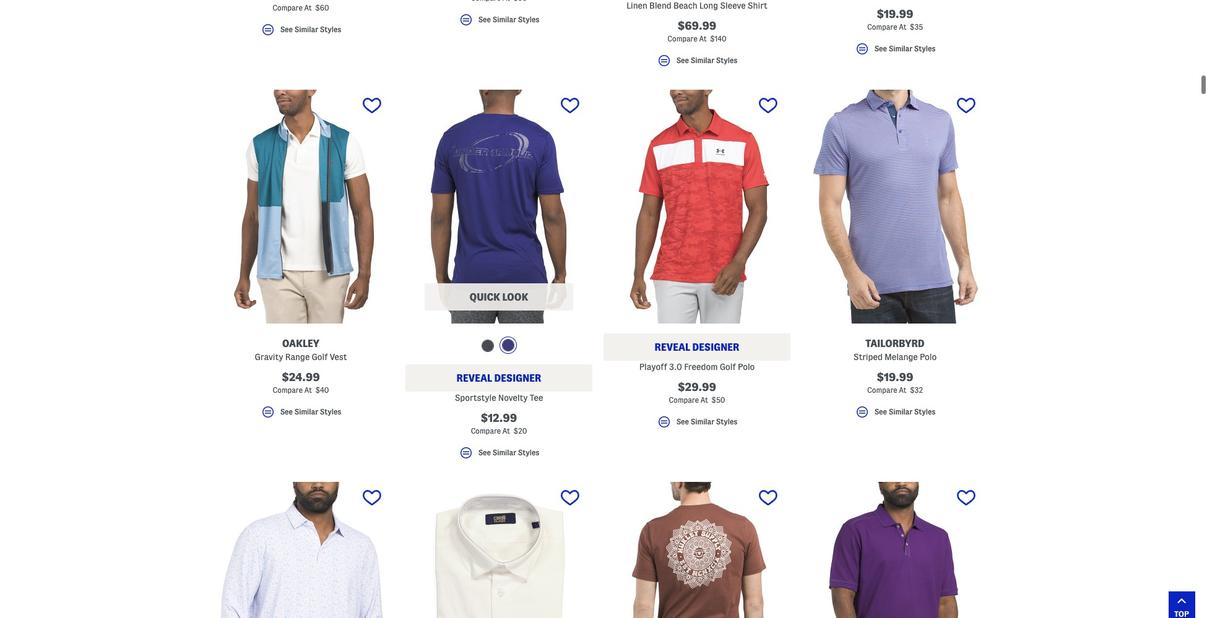 Task type: vqa. For each thing, say whether or not it's contained in the screenshot.
Compare for $24.99 Compare At              $40
yes



Task type: locate. For each thing, give the bounding box(es) containing it.
styles inside tailorbyrd striped melange polo $19.99 compare at              $32 element
[[915, 408, 936, 416]]

playoff
[[640, 361, 668, 371]]

compare for $12.99 compare at              $20
[[471, 426, 501, 435]]

reveal up sportstyle
[[457, 373, 492, 383]]

1 horizontal spatial designer
[[693, 342, 740, 352]]

compare
[[273, 3, 303, 11], [868, 22, 898, 30], [668, 34, 698, 42], [273, 386, 303, 394], [868, 386, 898, 394], [669, 396, 699, 404], [471, 426, 501, 435]]

golf for oakley
[[312, 352, 328, 361]]

$19.99 down the melange
[[877, 371, 914, 383]]

$19.99 compare at              $35 element
[[802, 0, 989, 61]]

reveal designer
[[655, 342, 740, 352], [457, 373, 542, 383]]

1 vertical spatial reveal designer
[[457, 373, 542, 383]]

polo
[[920, 352, 937, 361], [738, 361, 755, 371]]

compare left $35
[[868, 22, 898, 30]]

0 horizontal spatial designer
[[494, 373, 542, 383]]

$69.99 compare at              $140
[[668, 19, 727, 42]]

compare inside $19.99 compare at              $35
[[868, 22, 898, 30]]

compare left $60
[[273, 3, 303, 11]]

see inside $19.99 compare at              $35 element
[[875, 44, 887, 52]]

see similar styles inside $19.99 compare at              $35 element
[[875, 44, 936, 52]]

see
[[478, 15, 491, 23], [280, 25, 293, 33], [875, 44, 887, 52], [677, 56, 689, 64], [280, 408, 293, 416], [875, 408, 887, 416], [677, 417, 689, 426], [478, 448, 491, 456]]

playoff 3.0 freedom golf polo
[[640, 361, 755, 371]]

compare down $69.99
[[668, 34, 698, 42]]

0 horizontal spatial reveal designer
[[457, 373, 542, 383]]

0 horizontal spatial golf
[[312, 352, 328, 361]]

designer for $29.99
[[693, 342, 740, 352]]

$12.99 compare at              $20
[[471, 412, 527, 435]]

compare at              $60
[[273, 3, 329, 11]]

$19.99
[[877, 7, 914, 19], [877, 371, 914, 383]]

designer for $12.99
[[494, 373, 542, 383]]

1 $19.99 from the top
[[877, 7, 914, 19]]

0 vertical spatial reveal designer
[[655, 342, 740, 352]]

quick look link
[[425, 283, 573, 310]]

reveal designer up "playoff 3.0 freedom golf polo"
[[655, 342, 740, 352]]

compare down the $12.99
[[471, 426, 501, 435]]

see similar styles inside $29.99 compare at              $60 element
[[280, 25, 341, 33]]

similar inside reveal designer sportstyle novelty tee $12.99 compare at              $20 element
[[493, 448, 517, 456]]

golf right freedom
[[720, 361, 736, 371]]

similar inside oakley gravity range golf vest $24.99 compare at              $40 element
[[295, 408, 318, 416]]

styles
[[518, 15, 540, 23], [320, 25, 341, 33], [915, 44, 936, 52], [716, 56, 738, 64], [320, 408, 341, 416], [915, 408, 936, 416], [716, 417, 738, 426], [518, 448, 540, 456]]

novelty
[[498, 392, 528, 402]]

golf left vest
[[312, 352, 328, 361]]

top link
[[1169, 592, 1196, 619]]

designer up freedom
[[693, 342, 740, 352]]

see similar styles inside reveal designer playoff 3.0 freedom golf polo $29.99 compare at              $50 element
[[677, 417, 738, 426]]

reveal designer playoff 3.0 freedom golf polo $29.99 compare at              $50 element
[[604, 89, 791, 435]]

compare for $19.99 compare at              $35
[[868, 22, 898, 30]]

$12.99
[[481, 412, 517, 423]]

0 vertical spatial $19.99
[[877, 7, 914, 19]]

compare inside $24.99 compare at              $40
[[273, 386, 303, 394]]

reveal for $12.99
[[457, 373, 492, 383]]

haggar $14.99 compare at              $30 element
[[406, 0, 593, 32]]

similar inside reveal designer playoff 3.0 freedom golf polo $29.99 compare at              $50 element
[[691, 417, 715, 426]]

1 vertical spatial reveal
[[457, 373, 492, 383]]

$19.99 compare at              $35
[[868, 7, 923, 30]]

see similar styles inside linen blend beach long sleeve shirt $69.99 compare at              $140 element
[[677, 56, 738, 64]]

$19.99 for $19.99 compare at              $35
[[877, 7, 914, 19]]

1 horizontal spatial polo
[[920, 352, 937, 361]]

polo right the melange
[[920, 352, 937, 361]]

sportstyle novelty tee
[[455, 392, 543, 402]]

1 horizontal spatial reveal designer
[[655, 342, 740, 352]]

compare for $19.99 compare at              $32
[[868, 386, 898, 394]]

men' slim fit textured solid stretch dress shirt image
[[406, 482, 593, 619]]

reveal up the 3.0
[[655, 342, 691, 352]]

compare for $29.99 compare at              $50
[[669, 396, 699, 404]]

list box
[[478, 336, 520, 357]]

compare for $69.99 compare at              $140
[[668, 34, 698, 42]]

$19.99 up $35
[[877, 7, 914, 19]]

compare inside $19.99 compare at              $32
[[868, 386, 898, 394]]

$24.99 compare at              $40
[[273, 371, 329, 394]]

compare left $32
[[868, 386, 898, 394]]

see similar styles button
[[406, 12, 593, 32], [207, 22, 394, 42], [802, 41, 989, 61], [604, 52, 791, 73], [207, 404, 394, 425], [802, 404, 989, 425], [604, 414, 791, 435], [406, 445, 593, 465]]

reveal designer up 'sportstyle novelty tee'
[[457, 373, 542, 383]]

reveal
[[655, 342, 691, 352], [457, 373, 492, 383]]

0 vertical spatial reveal
[[655, 342, 691, 352]]

see inside linen blend beach long sleeve shirt $69.99 compare at              $140 element
[[677, 56, 689, 64]]

similar
[[493, 15, 517, 23], [295, 25, 318, 33], [889, 44, 913, 52], [691, 56, 715, 64], [295, 408, 318, 416], [889, 408, 913, 416], [691, 417, 715, 426], [493, 448, 517, 456]]

compare inside $69.99 compare at              $140
[[668, 34, 698, 42]]

designer up novelty
[[494, 373, 542, 383]]

1 horizontal spatial golf
[[720, 361, 736, 371]]

2 $19.99 from the top
[[877, 371, 914, 383]]

tee
[[530, 392, 543, 402]]

$140
[[710, 34, 727, 42]]

1 vertical spatial $19.99
[[877, 371, 914, 383]]

1 horizontal spatial reveal
[[655, 342, 691, 352]]

similar inside tailorbyrd striped melange polo $19.99 compare at              $32 element
[[889, 408, 913, 416]]

compare inside $29.99 compare at              $50
[[669, 396, 699, 404]]

$60
[[315, 3, 329, 11]]

compare down $24.99
[[273, 386, 303, 394]]

compare down $29.99
[[669, 396, 699, 404]]

see inside tailorbyrd striped melange polo $19.99 compare at              $32 element
[[875, 408, 887, 416]]

oakley
[[282, 338, 320, 348]]

oakley gravity range golf vest $24.99 compare at              $40 element
[[207, 89, 394, 425]]

look
[[503, 291, 529, 302]]

polo right freedom
[[738, 361, 755, 371]]

reveal designer for $12.99
[[457, 373, 542, 383]]

see similar styles
[[478, 15, 540, 23], [280, 25, 341, 33], [875, 44, 936, 52], [677, 56, 738, 64], [280, 408, 341, 416], [875, 408, 936, 416], [677, 417, 738, 426], [478, 448, 540, 456]]

$29.99 compare at              $50
[[669, 381, 725, 404]]

styles inside linen blend beach long sleeve shirt $69.99 compare at              $140 element
[[716, 56, 738, 64]]

see inside reveal designer playoff 3.0 freedom golf polo $29.99 compare at              $50 element
[[677, 417, 689, 426]]

golf
[[312, 352, 328, 361], [720, 361, 736, 371]]

big and tall supima cotton blend emfielder 2 sport polo image
[[802, 482, 989, 619]]

$40
[[315, 386, 329, 394]]

0 vertical spatial designer
[[693, 342, 740, 352]]

1 vertical spatial designer
[[494, 373, 542, 383]]

sponge paint performance golf polo image
[[207, 482, 394, 619]]

reveal for $29.99
[[655, 342, 691, 352]]

striped melange polo image
[[802, 89, 989, 323]]

reveal designer sportstyle novelty tee $12.99 compare at              $20 element
[[406, 89, 593, 465]]

compare at              $60 link
[[207, 0, 394, 14]]

0 horizontal spatial reveal
[[457, 373, 492, 383]]

see similar styles inside tailorbyrd striped melange polo $19.99 compare at              $32 element
[[875, 408, 936, 416]]

designer
[[693, 342, 740, 352], [494, 373, 542, 383]]

golf inside oakley gravity range golf vest
[[312, 352, 328, 361]]

$19.99 inside $19.99 compare at              $32
[[877, 371, 914, 383]]

$32
[[910, 386, 923, 394]]

compare inside $12.99 compare at              $20
[[471, 426, 501, 435]]

sportstyle
[[455, 392, 496, 402]]

$24.99
[[282, 371, 320, 383]]

$19.99 inside $19.99 compare at              $35
[[877, 7, 914, 19]]

see inside $29.99 compare at              $60 element
[[280, 25, 293, 33]]



Task type: describe. For each thing, give the bounding box(es) containing it.
$19.99 for $19.99 compare at              $32
[[877, 371, 914, 383]]

tailorbyrd striped melange polo $19.99 compare at              $32 element
[[802, 89, 989, 425]]

see inside reveal designer sportstyle novelty tee $12.99 compare at              $20 element
[[478, 448, 491, 456]]

melange
[[885, 352, 918, 361]]

$20
[[514, 426, 527, 435]]

tailorbyrd
[[866, 338, 925, 348]]

polo inside tailorbyrd striped melange polo
[[920, 352, 937, 361]]

oakley gravity range golf vest
[[255, 338, 347, 361]]

see inside oakley gravity range golf vest $24.99 compare at              $40 element
[[280, 408, 293, 416]]

black image
[[481, 339, 494, 352]]

styles inside $19.99 compare at              $35 element
[[915, 44, 936, 52]]

gravity
[[255, 352, 283, 361]]

explorer mandala graphic tee image
[[604, 482, 791, 619]]

styles inside $29.99 compare at              $60 element
[[320, 25, 341, 33]]

playoff 3.0 freedom golf polo image
[[604, 89, 791, 323]]

similar inside linen blend beach long sleeve shirt $69.99 compare at              $140 element
[[691, 56, 715, 64]]

$69.99
[[678, 19, 717, 31]]

striped
[[854, 352, 883, 361]]

see inside "haggar $14.99 compare at              $30" element
[[478, 15, 491, 23]]

$29.99
[[678, 381, 717, 392]]

$19.99 compare at              $32
[[868, 371, 923, 394]]

quick
[[470, 291, 500, 302]]

tailorbyrd striped melange polo
[[854, 338, 937, 361]]

similar inside $19.99 compare at              $35 element
[[889, 44, 913, 52]]

styles inside oakley gravity range golf vest $24.99 compare at              $40 element
[[320, 408, 341, 416]]

3.0
[[669, 361, 682, 371]]

sportstyle novelty tee image
[[406, 89, 593, 323]]

top
[[1175, 610, 1190, 618]]

$50
[[712, 396, 725, 404]]

see similar styles inside "haggar $14.99 compare at              $30" element
[[478, 15, 540, 23]]

0 horizontal spatial polo
[[738, 361, 755, 371]]

$35
[[910, 22, 923, 30]]

quick look
[[470, 291, 529, 302]]

styles inside reveal designer sportstyle novelty tee $12.99 compare at              $20 element
[[518, 448, 540, 456]]

list box inside reveal designer sportstyle novelty tee $12.99 compare at              $20 element
[[478, 336, 520, 357]]

freedom
[[684, 361, 718, 371]]

$29.99 compare at              $60 element
[[207, 0, 394, 42]]

golf for playoff
[[720, 361, 736, 371]]

similar inside $29.99 compare at              $60 element
[[295, 25, 318, 33]]

linen blend beach long sleeve shirt $69.99 compare at              $140 element
[[604, 0, 791, 73]]

reveal designer for $29.99
[[655, 342, 740, 352]]

gravity range golf vest image
[[207, 89, 394, 323]]

similar inside "haggar $14.99 compare at              $30" element
[[493, 15, 517, 23]]

see similar styles inside oakley gravity range golf vest $24.99 compare at              $40 element
[[280, 408, 341, 416]]

compare for $24.99 compare at              $40
[[273, 386, 303, 394]]

vest
[[330, 352, 347, 361]]

see similar styles inside reveal designer sportstyle novelty tee $12.99 compare at              $20 element
[[478, 448, 540, 456]]

styles inside reveal designer playoff 3.0 freedom golf polo $29.99 compare at              $50 element
[[716, 417, 738, 426]]

styles inside "haggar $14.99 compare at              $30" element
[[518, 15, 540, 23]]

range
[[285, 352, 310, 361]]

sonar blue image
[[502, 339, 515, 351]]



